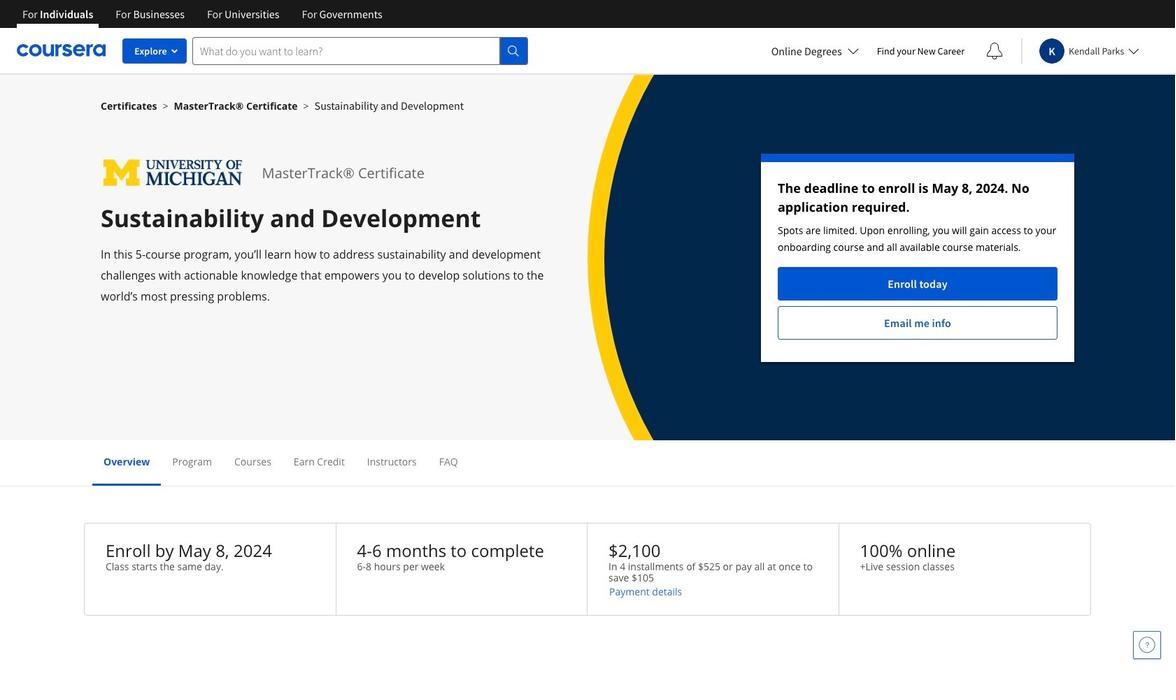 Task type: describe. For each thing, give the bounding box(es) containing it.
university of michigan image
[[101, 154, 245, 192]]

coursera image
[[17, 39, 106, 62]]

What do you want to learn? text field
[[192, 37, 500, 65]]

banner navigation
[[11, 0, 394, 28]]



Task type: vqa. For each thing, say whether or not it's contained in the screenshot.
Health in funded by the school. scholarship awards from the school of public health are based on both need and merit and provide finding for up to 25% of your total tuition costs. consideration is based on your degree program application materials. you are not required to submit any additional application materials to be considered. applicants who meet the priority application deadline are offered first consideration for funding.
no



Task type: locate. For each thing, give the bounding box(es) containing it.
certificate menu element
[[92, 441, 1083, 486]]

None search field
[[192, 37, 528, 65]]

status
[[761, 154, 1075, 362]]

help center image
[[1139, 637, 1156, 654]]



